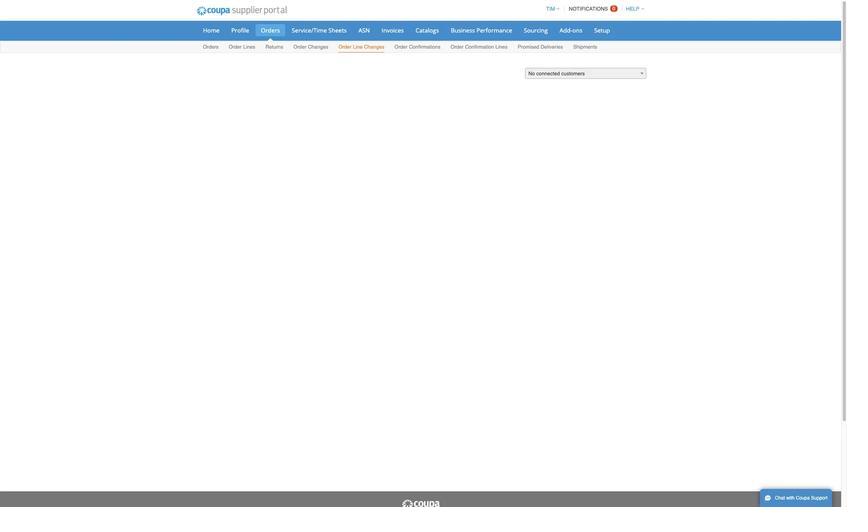 Task type: vqa. For each thing, say whether or not it's contained in the screenshot.
the topmost premium
no



Task type: describe. For each thing, give the bounding box(es) containing it.
order line changes link
[[338, 42, 385, 53]]

asn link
[[354, 24, 375, 36]]

help link
[[623, 6, 644, 12]]

order lines link
[[228, 42, 256, 53]]

order changes
[[294, 44, 328, 50]]

changes inside 'link'
[[308, 44, 328, 50]]

chat with coupa support button
[[760, 489, 833, 507]]

No connected customers text field
[[526, 68, 646, 79]]

1 lines from the left
[[243, 44, 255, 50]]

order for order confirmations
[[395, 44, 408, 50]]

2 lines from the left
[[496, 44, 508, 50]]

performance
[[477, 26, 512, 34]]

shipments link
[[573, 42, 598, 53]]

order for order changes
[[294, 44, 307, 50]]

setup
[[594, 26, 610, 34]]

1 horizontal spatial coupa supplier portal image
[[401, 499, 440, 507]]

add-
[[560, 26, 573, 34]]

connected
[[537, 71, 560, 77]]

service/time
[[292, 26, 327, 34]]

1 horizontal spatial orders
[[261, 26, 280, 34]]

help
[[626, 6, 640, 12]]

invoices
[[382, 26, 404, 34]]

order lines
[[229, 44, 255, 50]]

order changes link
[[293, 42, 329, 53]]

confirmation
[[465, 44, 494, 50]]

order line changes
[[339, 44, 385, 50]]

2 changes from the left
[[364, 44, 385, 50]]

order for order line changes
[[339, 44, 352, 50]]

promised
[[518, 44, 539, 50]]

chat with coupa support
[[775, 496, 828, 501]]

add-ons
[[560, 26, 583, 34]]

shipments
[[573, 44, 598, 50]]

asn
[[359, 26, 370, 34]]

home
[[203, 26, 220, 34]]

customers
[[562, 71, 585, 77]]

tim
[[546, 6, 555, 12]]

1 vertical spatial orders link
[[203, 42, 219, 53]]

with
[[787, 496, 795, 501]]

returns link
[[265, 42, 284, 53]]

sourcing link
[[519, 24, 553, 36]]

confirmations
[[409, 44, 441, 50]]

invoices link
[[377, 24, 409, 36]]

catalogs
[[416, 26, 439, 34]]

coupa
[[796, 496, 810, 501]]

service/time sheets link
[[287, 24, 352, 36]]



Task type: locate. For each thing, give the bounding box(es) containing it.
order inside 'link'
[[294, 44, 307, 50]]

order down invoices link
[[395, 44, 408, 50]]

0 vertical spatial coupa supplier portal image
[[191, 1, 292, 21]]

1 vertical spatial orders
[[203, 44, 219, 50]]

0 horizontal spatial lines
[[243, 44, 255, 50]]

business performance link
[[446, 24, 518, 36]]

no
[[529, 71, 535, 77]]

notifications
[[569, 6, 608, 12]]

order confirmations
[[395, 44, 441, 50]]

1 horizontal spatial orders link
[[256, 24, 285, 36]]

changes right line
[[364, 44, 385, 50]]

0 horizontal spatial orders
[[203, 44, 219, 50]]

navigation
[[543, 1, 644, 16]]

promised deliveries
[[518, 44, 563, 50]]

order confirmation lines link
[[450, 42, 508, 53]]

1 changes from the left
[[308, 44, 328, 50]]

0 vertical spatial orders
[[261, 26, 280, 34]]

service/time sheets
[[292, 26, 347, 34]]

lines
[[243, 44, 255, 50], [496, 44, 508, 50]]

changes down the service/time sheets link
[[308, 44, 328, 50]]

deliveries
[[541, 44, 563, 50]]

lines down performance
[[496, 44, 508, 50]]

line
[[353, 44, 363, 50]]

promised deliveries link
[[518, 42, 564, 53]]

no connected customers
[[529, 71, 585, 77]]

navigation containing notifications 0
[[543, 1, 644, 16]]

4 order from the left
[[395, 44, 408, 50]]

profile link
[[226, 24, 254, 36]]

business performance
[[451, 26, 512, 34]]

0 horizontal spatial orders link
[[203, 42, 219, 53]]

orders link up returns
[[256, 24, 285, 36]]

0 horizontal spatial changes
[[308, 44, 328, 50]]

home link
[[198, 24, 225, 36]]

lines down profile
[[243, 44, 255, 50]]

0 vertical spatial orders link
[[256, 24, 285, 36]]

catalogs link
[[411, 24, 444, 36]]

tim link
[[543, 6, 560, 12]]

1 vertical spatial coupa supplier portal image
[[401, 499, 440, 507]]

changes
[[308, 44, 328, 50], [364, 44, 385, 50]]

5 order from the left
[[451, 44, 464, 50]]

order for order confirmation lines
[[451, 44, 464, 50]]

orders link
[[256, 24, 285, 36], [203, 42, 219, 53]]

profile
[[231, 26, 249, 34]]

orders up returns
[[261, 26, 280, 34]]

0 horizontal spatial coupa supplier portal image
[[191, 1, 292, 21]]

chat
[[775, 496, 785, 501]]

returns
[[266, 44, 283, 50]]

setup link
[[589, 24, 615, 36]]

orders
[[261, 26, 280, 34], [203, 44, 219, 50]]

3 order from the left
[[339, 44, 352, 50]]

order left line
[[339, 44, 352, 50]]

coupa supplier portal image
[[191, 1, 292, 21], [401, 499, 440, 507]]

order
[[229, 44, 242, 50], [294, 44, 307, 50], [339, 44, 352, 50], [395, 44, 408, 50], [451, 44, 464, 50]]

order down business on the right
[[451, 44, 464, 50]]

No connected customers field
[[525, 68, 646, 79]]

sourcing
[[524, 26, 548, 34]]

1 order from the left
[[229, 44, 242, 50]]

order down profile link
[[229, 44, 242, 50]]

order confirmation lines
[[451, 44, 508, 50]]

0
[[613, 5, 616, 11]]

order for order lines
[[229, 44, 242, 50]]

notifications 0
[[569, 5, 616, 12]]

order confirmations link
[[394, 42, 441, 53]]

sheets
[[329, 26, 347, 34]]

orders link down 'home' link
[[203, 42, 219, 53]]

orders down the home
[[203, 44, 219, 50]]

1 horizontal spatial lines
[[496, 44, 508, 50]]

order down service/time
[[294, 44, 307, 50]]

support
[[811, 496, 828, 501]]

add-ons link
[[555, 24, 588, 36]]

ons
[[573, 26, 583, 34]]

business
[[451, 26, 475, 34]]

1 horizontal spatial changes
[[364, 44, 385, 50]]

2 order from the left
[[294, 44, 307, 50]]



